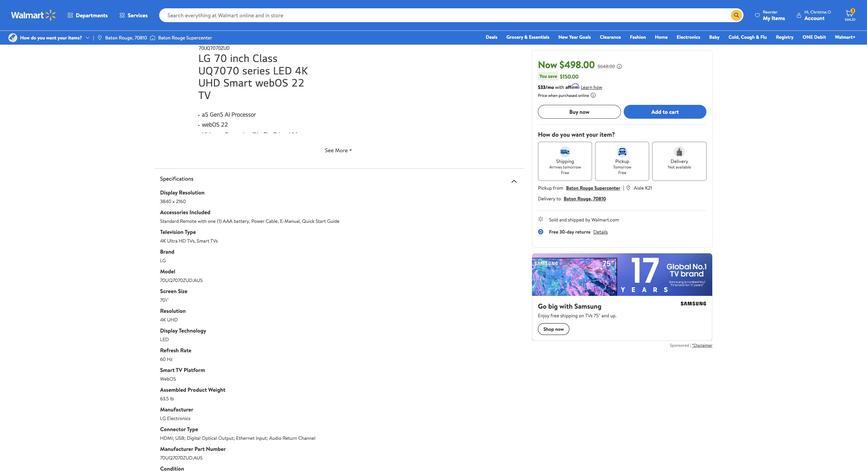 Task type: describe. For each thing, give the bounding box(es) containing it.
to for delivery
[[557, 195, 561, 202]]

number
[[206, 445, 226, 453]]

x
[[173, 198, 175, 205]]

uhd
[[167, 316, 178, 323]]

cold, cough & flu
[[729, 34, 768, 41]]

weight
[[208, 386, 226, 394]]

*disclaimer button
[[692, 343, 713, 348]]

70\"
[[160, 297, 169, 304]]

cold,
[[729, 34, 740, 41]]

standard
[[160, 218, 179, 225]]

tvs,
[[187, 237, 196, 244]]

walmart+ link
[[833, 33, 859, 41]]

items?
[[68, 34, 82, 41]]

 image for baton rouge, 70810
[[97, 35, 102, 41]]

display resolution 3840 x 2160 accessories included standard remote with one (1) aaa battery, power cable, e-manual, quick start guide television type 4k ultra hd tvs, smart tvs brand lg model 70uq7070zud.aus screen size 70\" resolution 4k uhd display technology led refresh rate 60 hz smart tv platform webos assembled product weight 63.5 lb manufacturer lg electronics connector type hdmi; usb; digital optical output; ethernet input; audio return channel manufacturer part number 70uq7070zud.aus
[[160, 189, 340, 462]]

2 70uq7070zud.aus from the top
[[160, 455, 203, 462]]

shipping
[[557, 158, 575, 165]]

1 display from the top
[[160, 189, 178, 196]]

deals link
[[483, 33, 501, 41]]

you
[[540, 73, 547, 80]]

one debit link
[[800, 33, 830, 41]]

arrives
[[550, 164, 562, 170]]

clearance link
[[597, 33, 625, 41]]

model
[[160, 268, 175, 275]]

$648.00
[[598, 63, 616, 70]]

1 horizontal spatial smart
[[197, 237, 210, 244]]

free inside pickup tomorrow free
[[619, 170, 627, 176]]

flu
[[761, 34, 768, 41]]

pickup tomorrow free
[[614, 158, 632, 176]]

free inside shipping arrives tomorrow free
[[562, 170, 570, 176]]

webos
[[160, 376, 176, 383]]

cart
[[670, 108, 679, 116]]

baton inside pickup from baton rouge supercenter |
[[567, 185, 579, 192]]

services
[[128, 11, 148, 19]]

grocery & essentials
[[507, 34, 550, 41]]

usb;
[[175, 435, 186, 442]]

product
[[188, 386, 207, 394]]

see
[[325, 146, 334, 154]]

shipped
[[568, 216, 585, 223]]

see more
[[325, 146, 348, 154]]

grocery & essentials link
[[504, 33, 553, 41]]

shipping arrives tomorrow free
[[550, 158, 581, 176]]

buy
[[570, 108, 579, 116]]

and
[[560, 216, 567, 223]]

1 horizontal spatial 70810
[[594, 195, 606, 202]]

item?
[[600, 130, 615, 139]]

hdmi;
[[160, 435, 174, 442]]

walmart.com
[[592, 216, 620, 223]]

2 manufacturer from the top
[[160, 445, 193, 453]]

hi,
[[805, 9, 810, 15]]

intent image for delivery image
[[674, 147, 686, 158]]

led
[[160, 336, 169, 343]]

1 horizontal spatial rouge,
[[578, 195, 593, 202]]

2 & from the left
[[757, 34, 760, 41]]

tv
[[176, 366, 183, 374]]

battery,
[[234, 218, 250, 225]]

baton rouge, 70810
[[105, 34, 147, 41]]

1 manufacturer from the top
[[160, 406, 193, 413]]

Search search field
[[159, 8, 744, 22]]

to for add
[[663, 108, 668, 116]]

electronics inside display resolution 3840 x 2160 accessories included standard remote with one (1) aaa battery, power cable, e-manual, quick start guide television type 4k ultra hd tvs, smart tvs brand lg model 70uq7070zud.aus screen size 70\" resolution 4k uhd display technology led refresh rate 60 hz smart tv platform webos assembled product weight 63.5 lb manufacturer lg electronics connector type hdmi; usb; digital optical output; ethernet input; audio return channel manufacturer part number 70uq7070zud.aus
[[167, 415, 191, 422]]

input;
[[256, 435, 268, 442]]

$44.20
[[846, 17, 856, 22]]

connector
[[160, 426, 186, 433]]

you for how do you want your items?
[[37, 34, 45, 41]]

*disclaimer
[[692, 343, 713, 348]]

want for items?
[[46, 34, 56, 41]]

add to cart button
[[624, 105, 707, 119]]

$498.00
[[560, 58, 595, 71]]

account
[[805, 14, 825, 22]]

1 4k from the top
[[160, 237, 166, 244]]

buy now button
[[538, 105, 621, 119]]

purchased
[[559, 92, 578, 98]]

online
[[579, 92, 590, 98]]

do for how do you want your item?
[[552, 130, 559, 139]]

add
[[652, 108, 662, 116]]

sponsored | *disclaimer
[[671, 343, 713, 348]]

o
[[828, 9, 832, 15]]

affirm image
[[566, 83, 580, 89]]

1 vertical spatial smart
[[160, 366, 175, 374]]

home link
[[652, 33, 671, 41]]

60
[[160, 356, 166, 363]]

cough
[[741, 34, 755, 41]]

0 horizontal spatial rouge,
[[119, 34, 134, 41]]

$33/mo with
[[538, 84, 565, 91]]

by
[[586, 216, 591, 223]]

pickup from baton rouge supercenter |
[[538, 184, 625, 192]]

electronics inside electronics link
[[677, 34, 701, 41]]

your for items?
[[58, 34, 67, 41]]

how do you want your item?
[[538, 130, 615, 139]]

add to cart
[[652, 108, 679, 116]]

walmart+
[[836, 34, 856, 41]]

new year goals link
[[556, 33, 594, 41]]

intent image for shipping image
[[560, 147, 571, 158]]

2 4k from the top
[[160, 316, 166, 323]]

aaa
[[223, 218, 233, 225]]

1 vertical spatial |
[[624, 184, 625, 192]]

2 vertical spatial |
[[691, 343, 691, 348]]

hd
[[179, 237, 186, 244]]

rouge inside pickup from baton rouge supercenter |
[[580, 185, 594, 192]]

size
[[178, 287, 188, 295]]

1 vertical spatial type
[[187, 426, 198, 433]]

details button
[[594, 229, 608, 236]]

3 $44.20
[[846, 8, 856, 22]]

how do you want your items?
[[20, 34, 82, 41]]

$33/mo
[[538, 84, 554, 91]]

learn more about strikethrough prices image
[[617, 64, 623, 69]]

remote
[[180, 218, 197, 225]]

digital
[[187, 435, 201, 442]]

delivery not available
[[668, 158, 692, 170]]

you save $150.00
[[540, 73, 579, 80]]



Task type: locate. For each thing, give the bounding box(es) containing it.
walmart image
[[11, 10, 56, 21]]

0 vertical spatial pickup
[[616, 158, 630, 165]]

0 horizontal spatial &
[[525, 34, 528, 41]]

lg
[[160, 257, 166, 264], [160, 415, 166, 422]]

do up shipping
[[552, 130, 559, 139]]

your for item?
[[587, 130, 599, 139]]

30-
[[560, 229, 567, 236]]

ultra
[[167, 237, 178, 244]]

$150.00
[[560, 73, 579, 80]]

1 horizontal spatial your
[[587, 130, 599, 139]]

your
[[58, 34, 67, 41], [587, 130, 599, 139]]

free down shipping
[[562, 170, 570, 176]]

0 vertical spatial 70uq7070zud.aus
[[160, 277, 203, 284]]

1 horizontal spatial you
[[561, 130, 570, 139]]

new year goals
[[559, 34, 591, 41]]

services button
[[114, 7, 154, 24]]

to left cart
[[663, 108, 668, 116]]

departments button
[[62, 7, 114, 24]]

| right items?
[[93, 34, 94, 41]]

1 horizontal spatial do
[[552, 130, 559, 139]]

price
[[538, 92, 548, 98]]

delivery down from
[[538, 195, 556, 202]]

want
[[46, 34, 56, 41], [572, 130, 585, 139]]

1 horizontal spatial free
[[562, 170, 570, 176]]

baton
[[105, 34, 118, 41], [158, 34, 171, 41], [567, 185, 579, 192], [564, 195, 577, 202]]

2 display from the top
[[160, 327, 178, 334]]

0 horizontal spatial free
[[549, 229, 559, 236]]

2 horizontal spatial free
[[619, 170, 627, 176]]

free down intent image for pickup
[[619, 170, 627, 176]]

included
[[190, 208, 211, 216]]

70810 down services
[[135, 34, 147, 41]]

0 vertical spatial |
[[93, 34, 94, 41]]

1 horizontal spatial to
[[663, 108, 668, 116]]

free left 30- in the right top of the page
[[549, 229, 559, 236]]

resolution up "uhd"
[[160, 307, 186, 315]]

delivery down intent image for delivery
[[671, 158, 689, 165]]

0 horizontal spatial with
[[198, 218, 207, 225]]

intent image for pickup image
[[617, 147, 628, 158]]

delivery for not
[[671, 158, 689, 165]]

0 vertical spatial 4k
[[160, 237, 166, 244]]

1 horizontal spatial want
[[572, 130, 585, 139]]

63.5
[[160, 395, 169, 402]]

resolution
[[179, 189, 205, 196], [160, 307, 186, 315]]

from
[[553, 185, 564, 192]]

pickup inside pickup from baton rouge supercenter |
[[538, 185, 552, 192]]

pickup for pickup tomorrow free
[[616, 158, 630, 165]]

1 vertical spatial to
[[557, 195, 561, 202]]

0 vertical spatial how
[[20, 34, 30, 41]]

optical
[[202, 435, 217, 442]]

 image
[[8, 33, 17, 42]]

pickup for pickup from baton rouge supercenter |
[[538, 185, 552, 192]]

0 vertical spatial want
[[46, 34, 56, 41]]

0 vertical spatial rouge
[[172, 34, 185, 41]]

free 30-day returns details
[[549, 229, 608, 236]]

1 vertical spatial delivery
[[538, 195, 556, 202]]

1 vertical spatial do
[[552, 130, 559, 139]]

legal information image
[[591, 92, 596, 98]]

pickup inside pickup tomorrow free
[[616, 158, 630, 165]]

new
[[559, 34, 568, 41]]

search icon image
[[734, 12, 740, 18]]

reorder my items
[[764, 9, 786, 22]]

 image for baton rouge supercenter
[[150, 34, 155, 41]]

0 horizontal spatial you
[[37, 34, 45, 41]]

rouge, down pickup from baton rouge supercenter | at the top right of the page
[[578, 195, 593, 202]]

& left flu
[[757, 34, 760, 41]]

want left items?
[[46, 34, 56, 41]]

0 vertical spatial 70810
[[135, 34, 147, 41]]

1 vertical spatial 70810
[[594, 195, 606, 202]]

(1)
[[217, 218, 222, 225]]

0 horizontal spatial supercenter
[[186, 34, 212, 41]]

1 horizontal spatial  image
[[150, 34, 155, 41]]

1 horizontal spatial with
[[556, 84, 565, 91]]

1 vertical spatial how
[[538, 130, 551, 139]]

1 vertical spatial want
[[572, 130, 585, 139]]

hi, christina o account
[[805, 9, 832, 22]]

now $498.00
[[538, 58, 595, 71]]

0 horizontal spatial delivery
[[538, 195, 556, 202]]

1 horizontal spatial how
[[538, 130, 551, 139]]

now
[[580, 108, 590, 116]]

how for how do you want your items?
[[20, 34, 30, 41]]

supercenter inside pickup from baton rouge supercenter |
[[595, 185, 621, 192]]

1 horizontal spatial delivery
[[671, 158, 689, 165]]

0 horizontal spatial do
[[31, 34, 36, 41]]

learn
[[581, 84, 593, 91]]

how for how do you want your item?
[[538, 130, 551, 139]]

0 vertical spatial to
[[663, 108, 668, 116]]

how
[[594, 84, 603, 91]]

e-
[[280, 218, 285, 225]]

pickup down intent image for pickup
[[616, 158, 630, 165]]

lg up connector
[[160, 415, 166, 422]]

home
[[656, 34, 668, 41]]

0 horizontal spatial smart
[[160, 366, 175, 374]]

1 vertical spatial manufacturer
[[160, 445, 193, 453]]

want for item?
[[572, 130, 585, 139]]

3
[[852, 8, 855, 14]]

type
[[185, 228, 196, 236], [187, 426, 198, 433]]

baton rouge, 70810 button
[[564, 195, 606, 202]]

tomorrow
[[563, 164, 581, 170]]

my
[[764, 14, 771, 22]]

to down from
[[557, 195, 561, 202]]

lg down brand
[[160, 257, 166, 264]]

delivery for to
[[538, 195, 556, 202]]

smart left tvs
[[197, 237, 210, 244]]

0 horizontal spatial 70810
[[135, 34, 147, 41]]

not
[[668, 164, 675, 170]]

0 horizontal spatial  image
[[97, 35, 102, 41]]

1 lg from the top
[[160, 257, 166, 264]]

0 vertical spatial delivery
[[671, 158, 689, 165]]

1 vertical spatial rouge,
[[578, 195, 593, 202]]

| left aisle
[[624, 184, 625, 192]]

0 vertical spatial type
[[185, 228, 196, 236]]

0 vertical spatial with
[[556, 84, 565, 91]]

your left items?
[[58, 34, 67, 41]]

1 vertical spatial 70uq7070zud.aus
[[160, 455, 203, 462]]

1 horizontal spatial pickup
[[616, 158, 630, 165]]

sold
[[549, 216, 559, 223]]

2 horizontal spatial |
[[691, 343, 691, 348]]

1 vertical spatial lg
[[160, 415, 166, 422]]

0 horizontal spatial want
[[46, 34, 56, 41]]

70810
[[135, 34, 147, 41], [594, 195, 606, 202]]

display up led
[[160, 327, 178, 334]]

rouge
[[172, 34, 185, 41], [580, 185, 594, 192]]

0 vertical spatial supercenter
[[186, 34, 212, 41]]

registry link
[[773, 33, 797, 41]]

to
[[663, 108, 668, 116], [557, 195, 561, 202]]

reorder
[[764, 9, 778, 15]]

1 vertical spatial 4k
[[160, 316, 166, 323]]

k21
[[646, 185, 653, 192]]

1 vertical spatial with
[[198, 218, 207, 225]]

70uq7070zud.aus down the usb;
[[160, 455, 203, 462]]

0 horizontal spatial |
[[93, 34, 94, 41]]

resolution up 2160
[[179, 189, 205, 196]]

manual,
[[285, 218, 301, 225]]

do for how do you want your items?
[[31, 34, 36, 41]]

part
[[195, 445, 205, 453]]

how down walmart image at top left
[[20, 34, 30, 41]]

0 vertical spatial your
[[58, 34, 67, 41]]

with up price when purchased online
[[556, 84, 565, 91]]

manufacturer
[[160, 406, 193, 413], [160, 445, 193, 453]]

0 vertical spatial display
[[160, 189, 178, 196]]

channel
[[298, 435, 316, 442]]

1 horizontal spatial rouge
[[580, 185, 594, 192]]

electronics link
[[674, 33, 704, 41]]

rouge,
[[119, 34, 134, 41], [578, 195, 593, 202]]

4k left ultra
[[160, 237, 166, 244]]

do down walmart image at top left
[[31, 34, 36, 41]]

electronics up connector
[[167, 415, 191, 422]]

1 vertical spatial display
[[160, 327, 178, 334]]

0 vertical spatial lg
[[160, 257, 166, 264]]

your left item?
[[587, 130, 599, 139]]

baby link
[[707, 33, 723, 41]]

refresh
[[160, 347, 179, 354]]

fashion
[[630, 34, 647, 41]]

you up the "intent image for shipping" on the right of page
[[561, 130, 570, 139]]

you down walmart image at top left
[[37, 34, 45, 41]]

1 vertical spatial you
[[561, 130, 570, 139]]

manufacturer down the usb;
[[160, 445, 193, 453]]

want down buy now button
[[572, 130, 585, 139]]

rouge, down "services" dropdown button
[[119, 34, 134, 41]]

0 vertical spatial smart
[[197, 237, 210, 244]]

4k
[[160, 237, 166, 244], [160, 316, 166, 323]]

display up 3840
[[160, 189, 178, 196]]

1 70uq7070zud.aus from the top
[[160, 277, 203, 284]]

delivery inside the delivery not available
[[671, 158, 689, 165]]

2 lg from the top
[[160, 415, 166, 422]]

0 horizontal spatial your
[[58, 34, 67, 41]]

with down included
[[198, 218, 207, 225]]

items
[[772, 14, 786, 22]]

1 horizontal spatial &
[[757, 34, 760, 41]]

 image down departments
[[97, 35, 102, 41]]

1 horizontal spatial electronics
[[677, 34, 701, 41]]

audio
[[269, 435, 282, 442]]

4k left "uhd"
[[160, 316, 166, 323]]

aisle
[[634, 185, 644, 192]]

day
[[567, 229, 575, 236]]

0 vertical spatial do
[[31, 34, 36, 41]]

0 vertical spatial resolution
[[179, 189, 205, 196]]

baton rouge supercenter button
[[567, 185, 621, 192]]

you for how do you want your item?
[[561, 130, 570, 139]]

0 horizontal spatial how
[[20, 34, 30, 41]]

with inside display resolution 3840 x 2160 accessories included standard remote with one (1) aaa battery, power cable, e-manual, quick start guide television type 4k ultra hd tvs, smart tvs brand lg model 70uq7070zud.aus screen size 70\" resolution 4k uhd display technology led refresh rate 60 hz smart tv platform webos assembled product weight 63.5 lb manufacturer lg electronics connector type hdmi; usb; digital optical output; ethernet input; audio return channel manufacturer part number 70uq7070zud.aus
[[198, 218, 207, 225]]

1 vertical spatial your
[[587, 130, 599, 139]]

Walmart Site-Wide search field
[[159, 8, 744, 22]]

electronics
[[677, 34, 701, 41], [167, 415, 191, 422]]

smart
[[197, 237, 210, 244], [160, 366, 175, 374]]

0 vertical spatial you
[[37, 34, 45, 41]]

0 horizontal spatial electronics
[[167, 415, 191, 422]]

70uq7070zud.aus
[[160, 277, 203, 284], [160, 455, 203, 462]]

1 vertical spatial rouge
[[580, 185, 594, 192]]

0 vertical spatial manufacturer
[[160, 406, 193, 413]]

1 horizontal spatial |
[[624, 184, 625, 192]]

70uq7070zud.aus up size
[[160, 277, 203, 284]]

1 vertical spatial resolution
[[160, 307, 186, 315]]

type up "digital"
[[187, 426, 198, 433]]

tomorrow
[[614, 164, 632, 170]]

1 vertical spatial pickup
[[538, 185, 552, 192]]

& right "grocery"
[[525, 34, 528, 41]]

| right sponsored
[[691, 343, 691, 348]]

deals
[[486, 34, 498, 41]]

manufacturer down lb
[[160, 406, 193, 413]]

 image
[[150, 34, 155, 41], [97, 35, 102, 41]]

electronics left baby
[[677, 34, 701, 41]]

1 & from the left
[[525, 34, 528, 41]]

to inside button
[[663, 108, 668, 116]]

0 vertical spatial electronics
[[677, 34, 701, 41]]

debit
[[815, 34, 827, 41]]

&
[[525, 34, 528, 41], [757, 34, 760, 41]]

available
[[676, 164, 692, 170]]

learn how
[[581, 84, 603, 91]]

clearance
[[600, 34, 621, 41]]

one
[[208, 218, 216, 225]]

0 horizontal spatial pickup
[[538, 185, 552, 192]]

see more button
[[160, 143, 519, 157]]

cold, cough & flu link
[[726, 33, 771, 41]]

sold and shipped by walmart.com
[[549, 216, 620, 223]]

returns
[[576, 229, 591, 236]]

0 horizontal spatial to
[[557, 195, 561, 202]]

1 vertical spatial electronics
[[167, 415, 191, 422]]

smart up webos
[[160, 366, 175, 374]]

type up "tvs,"
[[185, 228, 196, 236]]

save
[[548, 73, 558, 80]]

1 vertical spatial supercenter
[[595, 185, 621, 192]]

how up "arrives"
[[538, 130, 551, 139]]

one debit
[[803, 34, 827, 41]]

1 horizontal spatial supercenter
[[595, 185, 621, 192]]

0 horizontal spatial rouge
[[172, 34, 185, 41]]

specifications image
[[510, 177, 519, 185]]

 image right baton rouge, 70810 on the top left of page
[[150, 34, 155, 41]]

70810 down baton rouge supercenter "button"
[[594, 195, 606, 202]]

christina
[[811, 9, 827, 15]]

0 vertical spatial rouge,
[[119, 34, 134, 41]]

pickup left from
[[538, 185, 552, 192]]



Task type: vqa. For each thing, say whether or not it's contained in the screenshot.
SMART
yes



